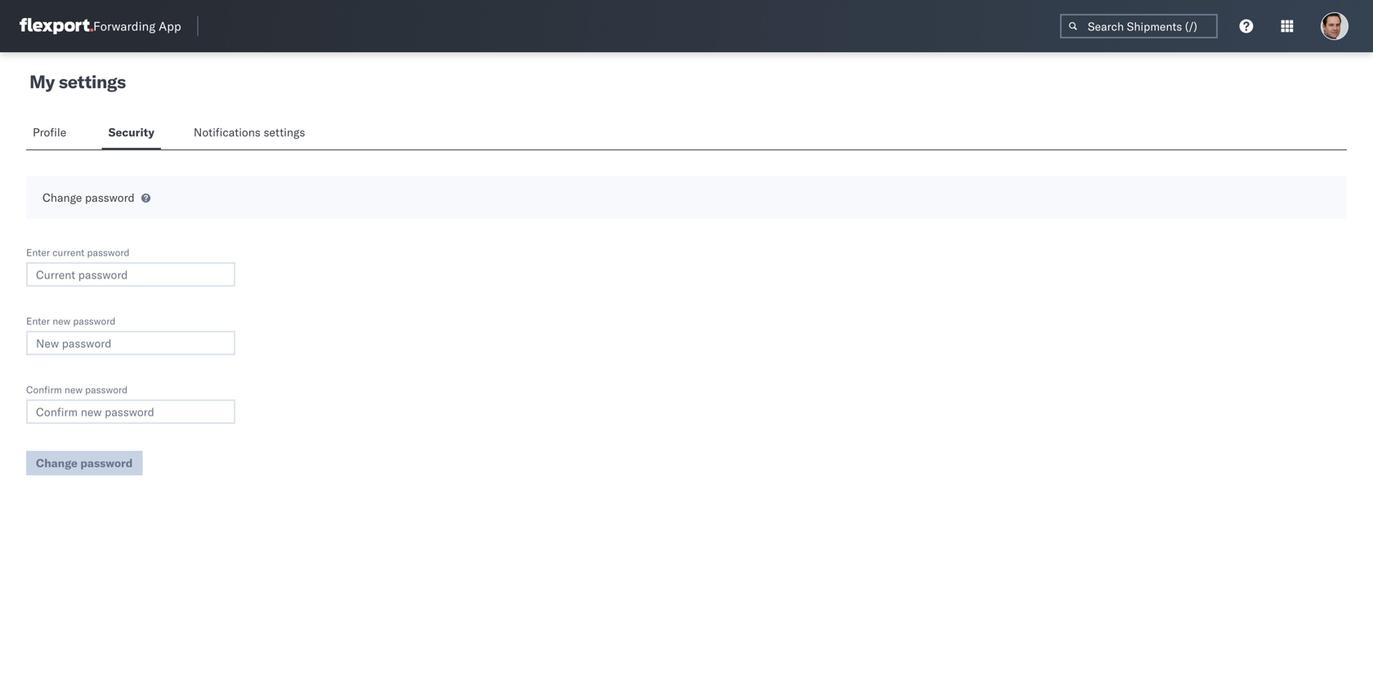 Task type: locate. For each thing, give the bounding box(es) containing it.
profile
[[33, 125, 66, 139]]

1 vertical spatial new
[[65, 384, 83, 396]]

forwarding app
[[93, 18, 181, 34]]

settings right "notifications"
[[264, 125, 305, 139]]

security button
[[102, 118, 161, 150]]

enter left 'current'
[[26, 247, 50, 259]]

enter
[[26, 247, 50, 259], [26, 315, 50, 328]]

new
[[52, 315, 71, 328], [65, 384, 83, 396]]

1 enter from the top
[[26, 247, 50, 259]]

1 vertical spatial settings
[[264, 125, 305, 139]]

password up current password password field
[[87, 247, 130, 259]]

enter new password
[[26, 315, 116, 328]]

new for confirm
[[65, 384, 83, 396]]

1 horizontal spatial settings
[[264, 125, 305, 139]]

settings
[[59, 70, 126, 93], [264, 125, 305, 139]]

Current password password field
[[26, 263, 236, 287]]

enter for enter new password
[[26, 315, 50, 328]]

flexport. image
[[20, 18, 93, 34]]

0 vertical spatial settings
[[59, 70, 126, 93]]

security
[[108, 125, 155, 139]]

new down 'current'
[[52, 315, 71, 328]]

settings inside button
[[264, 125, 305, 139]]

password for confirm new password
[[85, 384, 128, 396]]

new right 'confirm'
[[65, 384, 83, 396]]

password up new password password field
[[73, 315, 116, 328]]

settings right my
[[59, 70, 126, 93]]

forwarding app link
[[20, 18, 181, 34]]

my
[[29, 70, 55, 93]]

0 horizontal spatial settings
[[59, 70, 126, 93]]

enter up 'confirm'
[[26, 315, 50, 328]]

Confirm new password password field
[[26, 400, 236, 424]]

1 vertical spatial enter
[[26, 315, 50, 328]]

0 vertical spatial enter
[[26, 247, 50, 259]]

app
[[159, 18, 181, 34]]

0 vertical spatial new
[[52, 315, 71, 328]]

change
[[43, 191, 82, 205]]

forwarding
[[93, 18, 156, 34]]

password up confirm new password password field on the bottom left of page
[[85, 384, 128, 396]]

password
[[85, 191, 135, 205], [87, 247, 130, 259], [73, 315, 116, 328], [85, 384, 128, 396]]

new for enter
[[52, 315, 71, 328]]

2 enter from the top
[[26, 315, 50, 328]]

notifications settings button
[[187, 118, 319, 150]]



Task type: vqa. For each thing, say whether or not it's contained in the screenshot.
Feb 21, 2023 Daniel Ackley for Booking Form (CSV)
no



Task type: describe. For each thing, give the bounding box(es) containing it.
current
[[52, 247, 85, 259]]

Search Shipments (/) text field
[[1061, 14, 1219, 38]]

change password
[[43, 191, 135, 205]]

notifications
[[194, 125, 261, 139]]

New password password field
[[26, 331, 236, 356]]

confirm new password
[[26, 384, 128, 396]]

password for enter new password
[[73, 315, 116, 328]]

notifications settings
[[194, 125, 305, 139]]

enter for enter current password
[[26, 247, 50, 259]]

password for enter current password
[[87, 247, 130, 259]]

profile button
[[26, 118, 76, 150]]

my settings
[[29, 70, 126, 93]]

enter current password
[[26, 247, 130, 259]]

settings for notifications settings
[[264, 125, 305, 139]]

password right change
[[85, 191, 135, 205]]

settings for my settings
[[59, 70, 126, 93]]

confirm
[[26, 384, 62, 396]]



